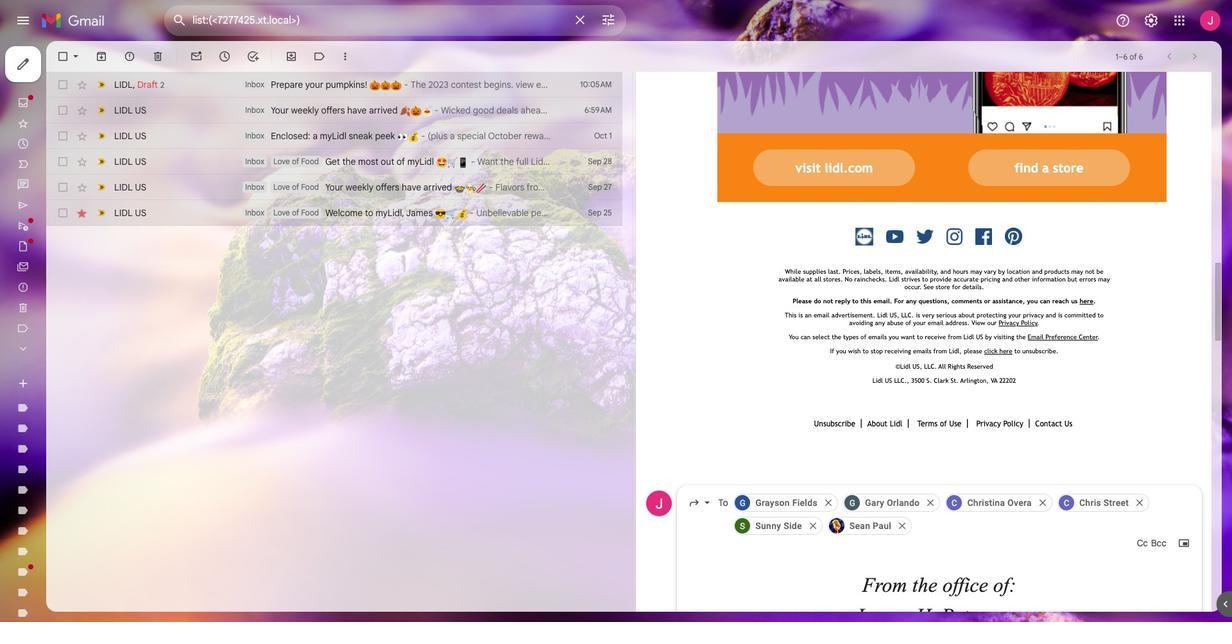 Task type: vqa. For each thing, say whether or not it's contained in the screenshot.
left Mac
no



Task type: locate. For each thing, give the bounding box(es) containing it.
prepare your pumpkins!
[[271, 79, 370, 91]]

privacy policy link down privacy
[[999, 320, 1038, 327]]

💰 image
[[408, 132, 419, 142], [457, 209, 468, 219]]

food for get the most out of mylidl
[[301, 157, 319, 166]]

policy left contact
[[1004, 420, 1024, 429]]

us,
[[890, 312, 900, 319], [913, 363, 922, 370]]

- for oct 1
[[419, 130, 428, 142]]

0 horizontal spatial weekly
[[291, 105, 319, 116]]

1 horizontal spatial press delete to remove this chip image
[[1037, 498, 1049, 509]]

emails up stop
[[869, 334, 887, 341]]

clark
[[934, 378, 949, 385]]

1 horizontal spatial any
[[906, 298, 917, 305]]

may down be
[[1098, 276, 1110, 283]]

privacy policy link down va
[[977, 420, 1024, 429]]

can
[[1040, 298, 1051, 305], [801, 334, 811, 341]]

us for oct 1
[[135, 130, 146, 142]]

1 horizontal spatial mylidl
[[408, 156, 434, 168]]

love of food
[[273, 157, 319, 166], [273, 182, 319, 192], [273, 208, 319, 218]]

to
[[719, 498, 728, 509]]

view
[[972, 320, 986, 327]]

🎃 image
[[380, 80, 391, 91], [411, 106, 422, 117]]

rainchecks.
[[855, 276, 887, 283]]

information
[[1032, 276, 1066, 283]]

any right for
[[906, 298, 917, 305]]

🎃 image for your weekly offers have arrived
[[411, 106, 422, 117]]

0 horizontal spatial have
[[347, 105, 367, 116]]

Search mail text field
[[193, 14, 565, 27]]

👀 image
[[397, 132, 408, 142]]

and down "reach"
[[1046, 312, 1057, 319]]

1 vertical spatial emails
[[913, 348, 932, 355]]

0 vertical spatial store
[[1053, 160, 1084, 175]]

1 lidl from the top
[[114, 79, 133, 90]]

offers down out
[[376, 182, 400, 193]]

5 inbox from the top
[[245, 182, 264, 192]]

💰 image down 🍂 image
[[408, 132, 419, 142]]

- right 🛒 icon
[[469, 156, 477, 168]]

0 vertical spatial your weekly offers have arrived
[[271, 105, 400, 116]]

3 lidl from the top
[[114, 130, 133, 142]]

lidl up please
[[964, 334, 974, 341]]

- for sep 28
[[469, 156, 477, 168]]

2 vertical spatial .
[[1098, 334, 1100, 341]]

0 vertical spatial offers
[[321, 105, 345, 116]]

lidl
[[889, 276, 900, 283], [877, 312, 888, 319], [964, 334, 974, 341], [873, 378, 883, 385], [890, 420, 903, 429]]

1 horizontal spatial llc.
[[924, 363, 937, 370]]

0 horizontal spatial .
[[1038, 320, 1040, 327]]

any
[[906, 298, 917, 305], [875, 320, 885, 327]]

0 horizontal spatial your
[[271, 105, 289, 116]]

draft
[[137, 79, 158, 90]]

2 vertical spatial food
[[301, 208, 319, 218]]

1 | from the left
[[859, 417, 864, 430]]

llc.
[[902, 312, 914, 319], [924, 363, 937, 370]]

🎃 image
[[370, 80, 380, 91], [391, 80, 402, 91]]

1 horizontal spatial by
[[999, 268, 1005, 275]]

press delete to remove this chip element right overa
[[1037, 498, 1049, 509]]

lidl for 28
[[114, 156, 133, 168]]

1 vertical spatial have
[[402, 182, 421, 193]]

lidl
[[114, 79, 133, 90], [114, 105, 133, 116], [114, 130, 133, 142], [114, 156, 133, 168], [114, 182, 133, 193], [114, 207, 133, 219]]

None checkbox
[[56, 78, 69, 91], [56, 155, 69, 168], [56, 78, 69, 91], [56, 155, 69, 168]]

sep for of
[[588, 157, 602, 166]]

4 inbox from the top
[[245, 157, 264, 166]]

while
[[785, 268, 801, 275]]

here down visiting
[[1000, 348, 1013, 355]]

sep left 25
[[588, 208, 602, 218]]

support image
[[1116, 13, 1131, 28]]

food left get
[[301, 157, 319, 166]]

1 horizontal spatial is
[[916, 312, 921, 319]]

may up "but"
[[1072, 268, 1084, 275]]

1 vertical spatial weekly
[[346, 182, 374, 193]]

1 vertical spatial offers
[[376, 182, 400, 193]]

sep for arrived
[[588, 182, 602, 192]]

is
[[799, 312, 803, 319], [916, 312, 921, 319], [1058, 312, 1063, 319]]

0 vertical spatial a
[[313, 130, 318, 142]]

None checkbox
[[56, 50, 69, 63], [56, 104, 69, 117], [56, 130, 69, 143], [56, 181, 69, 194], [56, 207, 69, 220], [56, 50, 69, 63], [56, 104, 69, 117], [56, 130, 69, 143], [56, 181, 69, 194], [56, 207, 69, 220]]

your down the prepare
[[271, 105, 289, 116]]

- for sep 25
[[468, 207, 476, 219]]

👨‍🍳 image
[[465, 183, 476, 194]]

arrived for sep 27
[[424, 182, 452, 193]]

love for welcome to mylidl, james
[[273, 208, 290, 218]]

0 horizontal spatial store
[[936, 284, 951, 291]]

wish
[[848, 348, 861, 355]]

Message Body text field
[[688, 557, 1191, 623]]

contact us link
[[1036, 420, 1073, 429]]

2 vertical spatial love
[[273, 208, 290, 218]]

privacy policy link
[[999, 320, 1038, 327], [977, 420, 1024, 429]]

1 horizontal spatial your
[[325, 182, 343, 193]]

lidl us llc., 3500 s. clark st. arlington, va 22202
[[873, 378, 1016, 385]]

3 row from the top
[[46, 123, 622, 149]]

by
[[999, 268, 1005, 275], [986, 334, 992, 341]]

- right 🛒 image
[[468, 207, 476, 219]]

your weekly offers have arrived up enclosed: a mylidl sneak peek
[[271, 105, 400, 116]]

privacy up visiting
[[999, 320, 1019, 327]]

6 lidl from the top
[[114, 207, 133, 219]]

0 vertical spatial 🎃 image
[[380, 80, 391, 91]]

0 vertical spatial arrived
[[369, 105, 398, 116]]

to inside row
[[365, 207, 373, 219]]

3 love of food from the top
[[273, 208, 319, 218]]

emails down receive
[[913, 348, 932, 355]]

lidl down the email.
[[877, 312, 888, 319]]

0 vertical spatial 💰 image
[[408, 132, 419, 142]]

0 horizontal spatial email
[[814, 312, 830, 319]]

1 vertical spatial press delete to remove this chip image
[[897, 521, 908, 532]]

1 horizontal spatial us,
[[913, 363, 922, 370]]

. up committed
[[1094, 298, 1096, 305]]

be
[[1097, 268, 1104, 275]]

0 horizontal spatial from
[[934, 348, 947, 355]]

1 horizontal spatial emails
[[913, 348, 932, 355]]

🎃 image right pumpkins!
[[370, 80, 380, 91]]

arrived left 🍂 image
[[369, 105, 398, 116]]

press delete to remove this chip element for street
[[1134, 498, 1146, 509]]

1 vertical spatial policy
[[1004, 420, 1024, 429]]

a right enclosed:
[[313, 130, 318, 142]]

2 sep from the top
[[588, 182, 602, 192]]

1 vertical spatial 💰 image
[[457, 209, 468, 219]]

the inside row
[[342, 156, 356, 168]]

2 horizontal spatial .
[[1098, 334, 1100, 341]]

not right do
[[823, 298, 833, 305]]

from down you can select the types of emails you want to receive from lidl us by visiting the email preference center .
[[934, 348, 947, 355]]

love for get the most out of mylidl
[[273, 157, 290, 166]]

0 horizontal spatial 6
[[1124, 52, 1128, 61]]

use
[[950, 420, 962, 429]]

the inside "from the office of:" text field
[[913, 574, 938, 597]]

and up information at the right of page
[[1032, 268, 1043, 275]]

- right 👨‍🍳 icon
[[487, 182, 496, 193]]

all
[[939, 363, 946, 370]]

gary orlando
[[865, 498, 920, 508]]

1 horizontal spatial a
[[1043, 160, 1049, 175]]

1 vertical spatial from
[[934, 348, 947, 355]]

🍝 image
[[422, 106, 432, 117]]

do
[[814, 298, 821, 305]]

inspo from last year! image
[[717, 0, 1167, 133]]

1 vertical spatial a
[[1043, 160, 1049, 175]]

1 sep from the top
[[588, 157, 602, 166]]

1 horizontal spatial weekly
[[346, 182, 374, 193]]

5 lidl us from the top
[[114, 207, 146, 219]]

- right 👀 image
[[419, 130, 428, 142]]

food left welcome
[[301, 208, 319, 218]]

your weekly offers have arrived up mylidl,
[[325, 182, 455, 193]]

unsubscribe link
[[814, 420, 856, 429]]

3 lidl us from the top
[[114, 156, 146, 168]]

1 vertical spatial store
[[936, 284, 951, 291]]

1 right oct
[[609, 131, 612, 141]]

of inside 'this is an email advertisement. lidl us, llc. is very serious about protecting your privacy and is committed to avoiding any abuse of your email address. view our'
[[906, 320, 912, 327]]

1 down support image
[[1116, 52, 1119, 61]]

your down very
[[913, 320, 926, 327]]

0 horizontal spatial offers
[[321, 105, 345, 116]]

christina
[[968, 498, 1005, 508]]

press delete to remove this chip element right paul
[[897, 521, 908, 532]]

snooze image
[[218, 50, 231, 63]]

offers
[[321, 105, 345, 116], [376, 182, 400, 193]]

love of food for welcome to mylidl, james
[[273, 208, 319, 218]]

0 vertical spatial privacy
[[999, 320, 1019, 327]]

2 horizontal spatial may
[[1098, 276, 1110, 283]]

archive image
[[95, 50, 108, 63]]

. right preference
[[1098, 334, 1100, 341]]

0 horizontal spatial any
[[875, 320, 885, 327]]

sep 27
[[588, 182, 612, 192]]

0 vertical spatial not
[[1085, 268, 1095, 275]]

strives
[[902, 276, 921, 283]]

policy down privacy
[[1021, 320, 1038, 327]]

offers for 6:59 am
[[321, 105, 345, 116]]

from the office of: main content
[[46, 0, 1222, 623]]

2 vertical spatial love of food
[[273, 208, 319, 218]]

💰 image right 😎 image
[[457, 209, 468, 219]]

22202
[[1000, 378, 1016, 385]]

lidl us
[[114, 105, 146, 116], [114, 130, 146, 142], [114, 156, 146, 168], [114, 182, 146, 193], [114, 207, 146, 219]]

press delete to remove this chip element right side
[[807, 521, 819, 532]]

0 horizontal spatial llc.
[[902, 312, 914, 319]]

for
[[953, 284, 961, 291]]

sean paul
[[850, 521, 892, 532]]

press delete to remove this chip element for overa
[[1037, 498, 1049, 509]]

1 horizontal spatial 🎃 image
[[391, 80, 402, 91]]

3 food from the top
[[301, 208, 319, 218]]

you left want
[[889, 334, 899, 341]]

| right use
[[965, 417, 970, 430]]

2 food from the top
[[301, 182, 319, 192]]

if you wish to stop receiving emails from lidl, please click here to unsubscribe.
[[830, 348, 1059, 355]]

is left the an
[[799, 312, 803, 319]]

is left very
[[916, 312, 921, 319]]

weekly
[[291, 105, 319, 116], [346, 182, 374, 193]]

0 vertical spatial have
[[347, 105, 367, 116]]

0 horizontal spatial your
[[305, 79, 323, 91]]

your for sep 27
[[325, 182, 343, 193]]

us, up abuse
[[890, 312, 900, 319]]

0 vertical spatial 1
[[1116, 52, 1119, 61]]

mylidl left 🤩 image in the top left of the page
[[408, 156, 434, 168]]

1 vertical spatial not
[[823, 298, 833, 305]]

1 vertical spatial privacy policy link
[[977, 420, 1024, 429]]

1 row from the top
[[46, 72, 622, 98]]

this
[[861, 298, 872, 305]]

0 horizontal spatial press delete to remove this chip image
[[897, 521, 908, 532]]

please
[[964, 348, 983, 355]]

lidl.com
[[825, 160, 873, 175]]

offers up enclosed: a mylidl sneak peek
[[321, 105, 345, 116]]

find a store link
[[969, 149, 1130, 186]]

1 vertical spatial sep
[[588, 182, 602, 192]]

0 vertical spatial weekly
[[291, 105, 319, 116]]

row
[[46, 72, 622, 98], [46, 98, 622, 123], [46, 123, 622, 149], [46, 149, 622, 175], [46, 175, 622, 200], [46, 200, 622, 226]]

0 horizontal spatial emails
[[869, 334, 887, 341]]

is down "reach"
[[1058, 312, 1063, 319]]

|
[[859, 417, 864, 430], [906, 417, 911, 430], [965, 417, 970, 430], [1027, 417, 1032, 430]]

llc. up abuse
[[902, 312, 914, 319]]

3 love from the top
[[273, 208, 290, 218]]

4 lidl from the top
[[114, 156, 133, 168]]

receiving
[[885, 348, 911, 355]]

a
[[313, 130, 318, 142], [1043, 160, 1049, 175]]

press delete to remove this chip image right fields
[[823, 498, 834, 509]]

0 vertical spatial love of food
[[273, 157, 319, 166]]

1 love of food from the top
[[273, 157, 319, 166]]

your right the prepare
[[305, 79, 323, 91]]

grayson
[[756, 498, 790, 508]]

office
[[943, 574, 988, 597]]

- right 🍂 image
[[432, 105, 441, 116]]

side
[[784, 521, 802, 532]]

products
[[1045, 268, 1070, 275]]

2 is from the left
[[916, 312, 921, 319]]

us for sep 27
[[135, 182, 146, 193]]

2 horizontal spatial is
[[1058, 312, 1063, 319]]

press delete to remove this chip element right street
[[1134, 498, 1146, 509]]

to
[[365, 207, 373, 219], [922, 276, 928, 283], [853, 298, 859, 305], [1098, 312, 1104, 319], [917, 334, 923, 341], [863, 348, 869, 355], [1015, 348, 1021, 355]]

policy
[[1021, 320, 1038, 327], [1004, 420, 1024, 429]]

press delete to remove this chip image right street
[[1134, 498, 1146, 509]]

press delete to remove this chip element right fields
[[823, 498, 834, 509]]

0 horizontal spatial not
[[823, 298, 833, 305]]

privacy right use
[[977, 420, 1001, 429]]

0 horizontal spatial 🎃 image
[[380, 80, 391, 91]]

sep left 27
[[588, 182, 602, 192]]

1 vertical spatial your
[[325, 182, 343, 193]]

us for sep 28
[[135, 156, 146, 168]]

press delete to remove this chip image for paul
[[897, 521, 908, 532]]

the right get
[[342, 156, 356, 168]]

| left contact
[[1027, 417, 1032, 430]]

3 sep from the top
[[588, 208, 602, 218]]

have up james
[[402, 182, 421, 193]]

1 lidl us from the top
[[114, 105, 146, 116]]

1 inbox from the top
[[245, 80, 264, 89]]

va
[[991, 378, 998, 385]]

from
[[863, 574, 907, 597]]

1 food from the top
[[301, 157, 319, 166]]

your weekly offers have arrived
[[271, 105, 400, 116], [325, 182, 455, 193]]

1 horizontal spatial 1
[[1116, 52, 1119, 61]]

this is an email advertisement. lidl us, llc. is very serious about protecting your privacy and is committed to avoiding any abuse of your email address. view our
[[785, 312, 1104, 327]]

your for 6:59 am
[[271, 105, 289, 116]]

your down get
[[325, 182, 343, 193]]

1 🎃 image from the left
[[370, 80, 380, 91]]

press delete to remove this chip image for grayson fields
[[823, 498, 834, 509]]

visit lidl.com link
[[754, 149, 915, 186]]

0 vertical spatial sep
[[588, 157, 602, 166]]

supplies
[[803, 268, 826, 275]]

labels,
[[864, 268, 883, 275]]

a right find
[[1043, 160, 1049, 175]]

1 vertical spatial 🎃 image
[[411, 106, 422, 117]]

🛒 image
[[446, 209, 457, 219]]

enclosed: a mylidl sneak peek
[[271, 130, 397, 142]]

press delete to remove this chip image right orlando
[[925, 498, 937, 509]]

5 row from the top
[[46, 175, 622, 200]]

| left about
[[859, 417, 864, 430]]

0 vertical spatial your
[[271, 105, 289, 116]]

a inside row
[[313, 130, 318, 142]]

the right from at the right bottom of the page
[[913, 574, 938, 597]]

street
[[1104, 498, 1129, 508]]

press delete to remove this chip element
[[823, 498, 834, 509], [925, 498, 937, 509], [1037, 498, 1049, 509], [1134, 498, 1146, 509], [807, 521, 819, 532], [897, 521, 908, 532]]

to left this at the top right of page
[[853, 298, 859, 305]]

1 vertical spatial email
[[928, 320, 944, 327]]

can right the you
[[801, 334, 811, 341]]

press delete to remove this chip image
[[1037, 498, 1049, 509], [897, 521, 908, 532]]

gmail image
[[41, 8, 111, 33]]

to left stop
[[863, 348, 869, 355]]

😎 image
[[435, 209, 446, 219]]

0 vertical spatial press delete to remove this chip image
[[1037, 498, 1049, 509]]

navigation
[[0, 41, 154, 623]]

lidl for 25
[[114, 207, 133, 219]]

you up privacy
[[1027, 298, 1038, 305]]

press delete to remove this chip image for sunny side
[[807, 521, 819, 532]]

press delete to remove this chip image right side
[[807, 521, 819, 532]]

stores.
[[824, 276, 843, 283]]

5 lidl from the top
[[114, 182, 133, 193]]

grayson fields
[[756, 498, 818, 508]]

| left terms
[[906, 417, 911, 430]]

mylidl up get
[[320, 130, 347, 142]]

to right want
[[917, 334, 923, 341]]

any left abuse
[[875, 320, 885, 327]]

2 horizontal spatial your
[[1009, 312, 1021, 319]]

welcome
[[325, 207, 363, 219]]

of
[[1130, 52, 1137, 61], [397, 156, 405, 168], [292, 157, 299, 166], [292, 182, 299, 192], [292, 208, 299, 218], [906, 320, 912, 327], [861, 334, 867, 341], [940, 420, 947, 429]]

0 vertical spatial emails
[[869, 334, 887, 341]]

.
[[1094, 298, 1096, 305], [1038, 320, 1040, 327], [1098, 334, 1100, 341]]

0 vertical spatial privacy policy link
[[999, 320, 1038, 327]]

2 love from the top
[[273, 182, 290, 192]]

availability,
[[905, 268, 939, 275]]

🎃 image up 🍂 image
[[391, 80, 402, 91]]

None search field
[[164, 5, 627, 36]]

press delete to remove this chip image
[[823, 498, 834, 509], [925, 498, 937, 509], [1134, 498, 1146, 509], [807, 521, 819, 532]]

llc.,
[[894, 378, 910, 385]]

from up lidl,
[[948, 334, 962, 341]]

to left mylidl,
[[365, 207, 373, 219]]

2 vertical spatial sep
[[588, 208, 602, 218]]

6 right –
[[1139, 52, 1144, 61]]

1 vertical spatial your weekly offers have arrived
[[325, 182, 455, 193]]

- up 🍂 image
[[402, 79, 411, 91]]

about lidl link
[[868, 420, 903, 429]]

weekly for sep 27
[[346, 182, 374, 193]]

1 vertical spatial love of food
[[273, 182, 319, 192]]

the left types
[[832, 334, 842, 341]]

1 horizontal spatial arrived
[[424, 182, 452, 193]]

may up accurate
[[971, 268, 983, 275]]

please do not reply to this email. for any questions, comments or assistance, you can reach us here .
[[793, 298, 1096, 305]]

may
[[971, 268, 983, 275], [1072, 268, 1084, 275], [1098, 276, 1110, 283]]

2 love of food from the top
[[273, 182, 319, 192]]

store down "provide"
[[936, 284, 951, 291]]

press delete to remove this chip image for overa
[[1037, 498, 1049, 509]]

vary
[[984, 268, 997, 275]]

press delete to remove this chip element for side
[[807, 521, 819, 532]]

here right us
[[1080, 298, 1094, 305]]

1 vertical spatial arrived
[[424, 182, 452, 193]]

store
[[1053, 160, 1084, 175], [936, 284, 951, 291]]

1 vertical spatial any
[[875, 320, 885, 327]]

weekly for 6:59 am
[[291, 105, 319, 116]]

but
[[1068, 276, 1078, 283]]

have up sneak
[[347, 105, 367, 116]]

press delete to remove this chip element right orlando
[[925, 498, 937, 509]]

0 vertical spatial llc.
[[902, 312, 914, 319]]

0 vertical spatial email
[[814, 312, 830, 319]]

0 vertical spatial by
[[999, 268, 1005, 275]]

press delete to remove this chip image right overa
[[1037, 498, 1049, 509]]

stop
[[871, 348, 883, 355]]

settings image
[[1144, 13, 1159, 28]]

advanced search options image
[[596, 7, 621, 33]]

row containing lidl
[[46, 72, 622, 98]]

1 love from the top
[[273, 157, 290, 166]]

you right if
[[836, 348, 847, 355]]

the down privacy policy .
[[1017, 334, 1026, 341]]

your weekly offers have arrived for 6:59 am
[[271, 105, 400, 116]]

1 vertical spatial you
[[889, 334, 899, 341]]

2 lidl us from the top
[[114, 130, 146, 142]]

items,
[[885, 268, 904, 275]]

any inside 'this is an email advertisement. lidl us, llc. is very serious about protecting your privacy and is committed to avoiding any abuse of your email address. view our'
[[875, 320, 885, 327]]

by up click
[[986, 334, 992, 341]]

email preference center link
[[1028, 334, 1098, 341]]

to right committed
[[1098, 312, 1104, 319]]

terms
[[918, 420, 938, 429]]

2 inbox from the top
[[245, 105, 264, 115]]

delete image
[[151, 50, 164, 63]]

weekly down 'most'
[[346, 182, 374, 193]]

0 vertical spatial love
[[273, 157, 290, 166]]

chris street
[[1080, 498, 1129, 508]]

1 vertical spatial love
[[273, 182, 290, 192]]

lidl right about
[[890, 420, 903, 429]]

4 lidl us from the top
[[114, 182, 146, 193]]

arrived left 🍲 image
[[424, 182, 452, 193]]

6 down support image
[[1124, 52, 1128, 61]]

sep left the 28
[[588, 157, 602, 166]]

store right find
[[1053, 160, 1084, 175]]

by right vary
[[999, 268, 1005, 275]]

1 vertical spatial .
[[1038, 320, 1040, 327]]

at
[[807, 276, 813, 283]]



Task type: describe. For each thing, give the bounding box(es) containing it.
1 horizontal spatial here
[[1080, 298, 1094, 305]]

lidl , draft 2
[[114, 79, 164, 90]]

type of response image
[[688, 497, 701, 510]]

visit lidl.com
[[796, 160, 873, 175]]

get
[[325, 156, 340, 168]]

27
[[604, 182, 612, 192]]

lidl for 27
[[114, 182, 133, 193]]

chris
[[1080, 498, 1102, 508]]

llc. inside 'this is an email advertisement. lidl us, llc. is very serious about protecting your privacy and is committed to avoiding any abuse of your email address. view our'
[[902, 312, 914, 319]]

email
[[1028, 334, 1044, 341]]

0 horizontal spatial by
[[986, 334, 992, 341]]

arlington,
[[961, 378, 989, 385]]

2 6 from the left
[[1139, 52, 1144, 61]]

please
[[793, 298, 812, 305]]

- for 6:59 am
[[432, 105, 441, 116]]

to inside 'this is an email advertisement. lidl us, llc. is very serious about protecting your privacy and is committed to avoiding any abuse of your email address. view our'
[[1098, 312, 1104, 319]]

0 horizontal spatial here
[[1000, 348, 1013, 355]]

questions,
[[919, 298, 950, 305]]

privacy policy .
[[999, 320, 1040, 327]]

lidl,
[[949, 348, 962, 355]]

- for sep 27
[[487, 182, 496, 193]]

6 inbox from the top
[[245, 208, 264, 218]]

clear search image
[[567, 7, 593, 33]]

0 horizontal spatial 💰 image
[[408, 132, 419, 142]]

our
[[988, 320, 997, 327]]

3 is from the left
[[1058, 312, 1063, 319]]

errors
[[1080, 276, 1097, 283]]

your weekly offers have arrived for sep 27
[[325, 182, 455, 193]]

2 vertical spatial your
[[913, 320, 926, 327]]

0 vertical spatial your
[[305, 79, 323, 91]]

welcome to mylidl, james
[[325, 207, 435, 219]]

lidl us for 27
[[114, 182, 146, 193]]

have for 6:59 am
[[347, 105, 367, 116]]

if
[[830, 348, 834, 355]]

address.
[[946, 320, 970, 327]]

🎃 image for prepare your pumpkins!
[[380, 80, 391, 91]]

🍲 image
[[455, 183, 465, 194]]

📱 image
[[458, 157, 469, 168]]

1 horizontal spatial may
[[1072, 268, 1084, 275]]

serious
[[937, 312, 957, 319]]

st.
[[951, 378, 959, 385]]

0 vertical spatial mylidl
[[320, 130, 347, 142]]

us, inside 'this is an email advertisement. lidl us, llc. is very serious about protecting your privacy and is committed to avoiding any abuse of your email address. view our'
[[890, 312, 900, 319]]

s.
[[927, 378, 932, 385]]

a for store
[[1043, 160, 1049, 175]]

lidl us for 1
[[114, 130, 146, 142]]

christina overa
[[968, 498, 1032, 508]]

and up "provide"
[[941, 268, 951, 275]]

oct
[[594, 131, 607, 141]]

to right click here link
[[1015, 348, 1021, 355]]

1 horizontal spatial 💰 image
[[457, 209, 468, 219]]

2 lidl from the top
[[114, 105, 133, 116]]

sneak
[[349, 130, 373, 142]]

1 vertical spatial 1
[[609, 131, 612, 141]]

1 6 from the left
[[1124, 52, 1128, 61]]

while supplies last. prices, labels, items, availability, and hours may vary by location and products may not be available at all stores. no rainchecks.  lidl strives to provide accurate pricing and other information but errors may occur. see store for details.
[[779, 268, 1110, 291]]

28
[[604, 157, 612, 166]]

lidl us for 25
[[114, 207, 146, 219]]

and inside 'this is an email advertisement. lidl us, llc. is very serious about protecting your privacy and is committed to avoiding any abuse of your email address. view our'
[[1046, 312, 1057, 319]]

more image
[[339, 50, 352, 63]]

1 horizontal spatial can
[[1040, 298, 1051, 305]]

lidl inside the while supplies last. prices, labels, items, availability, and hours may vary by location and products may not be available at all stores. no rainchecks.  lidl strives to provide accurate pricing and other information but errors may occur. see store for details.
[[889, 276, 900, 283]]

search field list box
[[731, 492, 1191, 538]]

visiting
[[994, 334, 1015, 341]]

cc bcc
[[1137, 538, 1167, 550]]

1 horizontal spatial from
[[948, 334, 962, 341]]

sep 25
[[588, 208, 612, 218]]

1 horizontal spatial email
[[928, 320, 944, 327]]

receive
[[925, 334, 946, 341]]

10:05 am
[[580, 80, 612, 89]]

have for sep 27
[[402, 182, 421, 193]]

3 | from the left
[[965, 417, 970, 430]]

1 horizontal spatial you
[[889, 334, 899, 341]]

sean
[[850, 521, 871, 532]]

press delete to remove this chip element for fields
[[823, 498, 834, 509]]

overa
[[1008, 498, 1032, 508]]

offers for sep 27
[[376, 182, 400, 193]]

0 horizontal spatial can
[[801, 334, 811, 341]]

most
[[358, 156, 379, 168]]

this
[[785, 312, 797, 319]]

0 vertical spatial any
[[906, 298, 917, 305]]

food for welcome to mylidl, james
[[301, 208, 319, 218]]

🛒 image
[[447, 157, 458, 168]]

food for your weekly offers have arrived
[[301, 182, 319, 192]]

0 vertical spatial you
[[1027, 298, 1038, 305]]

🤩 image
[[436, 157, 447, 168]]

report spam image
[[123, 50, 136, 63]]

not inside the while supplies last. prices, labels, items, availability, and hours may vary by location and products may not be available at all stores. no rainchecks.  lidl strives to provide accurate pricing and other information but errors may occur. see store for details.
[[1085, 268, 1095, 275]]

enclosed:
[[271, 130, 310, 142]]

to inside the while supplies last. prices, labels, items, availability, and hours may vary by location and products may not be available at all stores. no rainchecks.  lidl strives to provide accurate pricing and other information but errors may occur. see store for details.
[[922, 276, 928, 283]]

james
[[406, 207, 433, 219]]

love of food for your weekly offers have arrived
[[273, 182, 319, 192]]

25
[[604, 208, 612, 218]]

an
[[805, 312, 812, 319]]

and down location
[[1003, 276, 1013, 283]]

policy inside the unsubscribe | about lidl | terms of use | privacy policy | contact us
[[1004, 420, 1024, 429]]

love for your weekly offers have arrived
[[273, 182, 290, 192]]

2 row from the top
[[46, 98, 622, 123]]

unsubscribe
[[814, 420, 856, 429]]

no
[[845, 276, 853, 283]]

occur.
[[905, 284, 922, 291]]

🥢 image
[[476, 183, 487, 194]]

pumpkins!
[[326, 79, 367, 91]]

labels image
[[313, 50, 326, 63]]

love of food for get the most out of mylidl
[[273, 157, 319, 166]]

6 row from the top
[[46, 200, 622, 226]]

main menu image
[[15, 13, 31, 28]]

us for sep 25
[[135, 207, 146, 219]]

lidl inside 'this is an email advertisement. lidl us, llc. is very serious about protecting your privacy and is committed to avoiding any abuse of your email address. view our'
[[877, 312, 888, 319]]

0 vertical spatial policy
[[1021, 320, 1038, 327]]

by inside the while supplies last. prices, labels, items, availability, and hours may vary by location and products may not be available at all stores. no rainchecks.  lidl strives to provide accurate pricing and other information but errors may occur. see store for details.
[[999, 268, 1005, 275]]

2 🎃 image from the left
[[391, 80, 402, 91]]

of:
[[994, 574, 1016, 597]]

gary
[[865, 498, 885, 508]]

available
[[779, 276, 805, 283]]

store inside the while supplies last. prices, labels, items, availability, and hours may vary by location and products may not be available at all stores. no rainchecks.  lidl strives to provide accurate pricing and other information but errors may occur. see store for details.
[[936, 284, 951, 291]]

1 horizontal spatial store
[[1053, 160, 1084, 175]]

click
[[985, 348, 998, 355]]

a for mylidl
[[313, 130, 318, 142]]

emails for receiving
[[913, 348, 932, 355]]

©lidl us, llc. all rights reserved
[[896, 363, 993, 370]]

cc
[[1137, 538, 1148, 550]]

prices,
[[843, 268, 862, 275]]

terms of use link
[[918, 420, 962, 429]]

1 vertical spatial llc.
[[924, 363, 937, 370]]

1 vertical spatial us,
[[913, 363, 922, 370]]

rights
[[948, 363, 966, 370]]

0 horizontal spatial may
[[971, 268, 983, 275]]

🍂 image
[[400, 106, 411, 117]]

lidl left the llc.,
[[873, 378, 883, 385]]

types
[[844, 334, 859, 341]]

unsubscribe | about lidl | terms of use | privacy policy | contact us
[[814, 417, 1073, 430]]

all
[[815, 276, 822, 283]]

advertisement.
[[832, 312, 876, 319]]

contact
[[1036, 420, 1063, 429]]

move to inbox image
[[285, 50, 298, 63]]

press delete to remove this chip element for orlando
[[925, 498, 937, 509]]

add to tasks image
[[246, 50, 259, 63]]

comments
[[952, 298, 982, 305]]

bcc link
[[1151, 537, 1167, 550]]

pricing
[[981, 276, 1001, 283]]

search mail image
[[168, 9, 191, 32]]

us for 6:59 am
[[135, 105, 146, 116]]

orlando
[[887, 498, 920, 508]]

committed
[[1065, 312, 1096, 319]]

center
[[1079, 334, 1098, 341]]

arrived for 6:59 am
[[369, 105, 398, 116]]

to link
[[719, 498, 728, 509]]

lidl us for 28
[[114, 156, 146, 168]]

1 is from the left
[[799, 312, 803, 319]]

4 row from the top
[[46, 149, 622, 175]]

mylidl,
[[376, 207, 404, 219]]

4 | from the left
[[1027, 417, 1032, 430]]

lidl for 1
[[114, 130, 133, 142]]

0 horizontal spatial you
[[836, 348, 847, 355]]

press delete to remove this chip image for gary orlando
[[925, 498, 937, 509]]

find a store
[[1015, 160, 1084, 175]]

prepare
[[271, 79, 303, 91]]

you can select the types of emails you want to receive from lidl us by visiting the email preference center .
[[789, 334, 1100, 341]]

emails for of
[[869, 334, 887, 341]]

1 – 6 of 6
[[1116, 52, 1144, 61]]

other
[[1015, 276, 1030, 283]]

reach
[[1053, 298, 1070, 305]]

click here link
[[985, 348, 1013, 355]]

2 | from the left
[[906, 417, 911, 430]]

0 vertical spatial .
[[1094, 298, 1096, 305]]

press delete to remove this chip image for chris street
[[1134, 498, 1146, 509]]

press delete to remove this chip element for paul
[[897, 521, 908, 532]]

privacy inside the unsubscribe | about lidl | terms of use | privacy policy | contact us
[[977, 420, 1001, 429]]

3 inbox from the top
[[245, 131, 264, 141]]

of inside the unsubscribe | about lidl | terms of use | privacy policy | contact us
[[940, 420, 947, 429]]

last.
[[828, 268, 841, 275]]

lidl inside the unsubscribe | about lidl | terms of use | privacy policy | contact us
[[890, 420, 903, 429]]

6:59 am
[[585, 105, 612, 115]]

paul
[[873, 521, 892, 532]]

abuse
[[887, 320, 904, 327]]

out
[[381, 156, 394, 168]]



